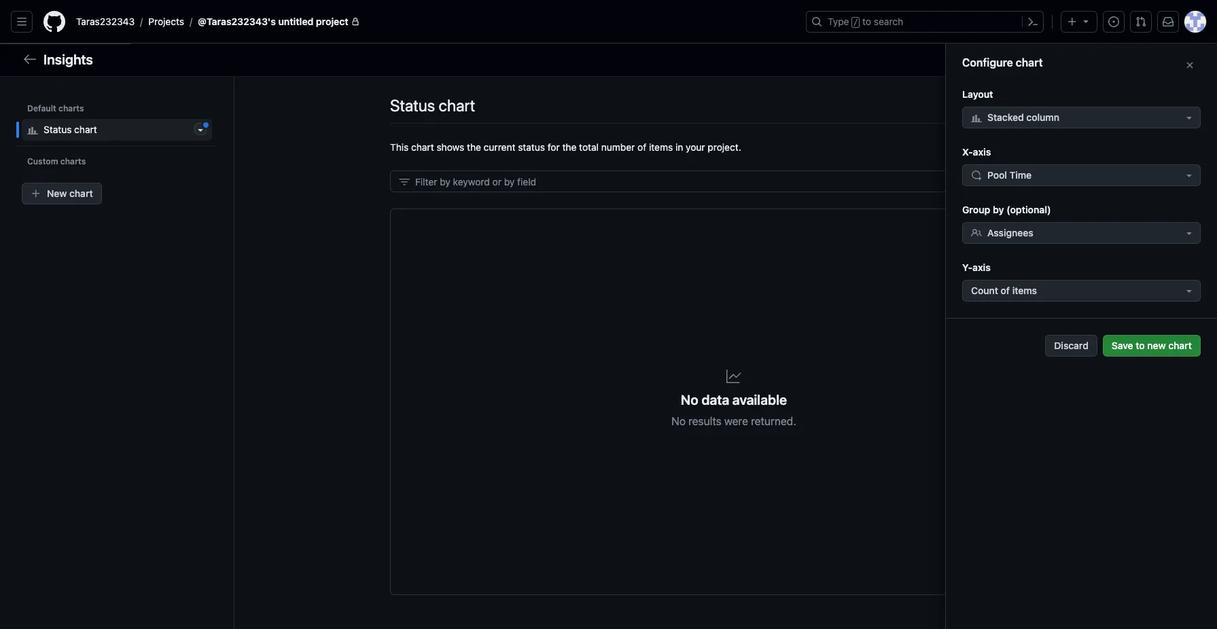 Task type: describe. For each thing, give the bounding box(es) containing it.
chart right new
[[69, 188, 93, 199]]

new chart
[[47, 188, 93, 199]]

no results were returned.
[[672, 415, 797, 427]]

command palette image
[[1028, 16, 1039, 27]]

your
[[686, 141, 706, 153]]

items
[[649, 141, 673, 153]]

available
[[733, 392, 788, 408]]

status chart link
[[22, 119, 212, 141]]

default charts
[[27, 103, 84, 114]]

configure for configure chart
[[963, 56, 1014, 69]]

custom
[[27, 156, 58, 167]]

to inside save to new chart button
[[1136, 340, 1146, 352]]

layout
[[963, 88, 994, 100]]

by
[[993, 204, 1005, 216]]

configure chart
[[963, 56, 1044, 69]]

no for no data available
[[681, 392, 699, 408]]

@taras232343's untitled project
[[198, 16, 349, 27]]

new chart button
[[22, 183, 102, 205]]

default charts element
[[16, 119, 218, 141]]

charts for default charts
[[58, 103, 84, 114]]

2 the from the left
[[563, 141, 577, 153]]

project
[[316, 16, 349, 27]]

view filters region
[[390, 171, 1078, 192]]

charts for custom charts
[[60, 156, 86, 167]]

x-axis
[[963, 146, 992, 158]]

discard inside configure chart region
[[1055, 340, 1089, 352]]

no data available
[[681, 392, 788, 408]]

chart up shows
[[439, 96, 476, 115]]

custom charts
[[27, 156, 86, 167]]

were
[[725, 415, 749, 427]]

@taras232343's
[[198, 16, 276, 27]]

chart right the new
[[1169, 340, 1193, 352]]

project.
[[708, 141, 742, 153]]

chart down command palette image
[[1016, 56, 1044, 69]]

sc 9kayk9 0 image inside view filters region
[[399, 176, 410, 187]]

1 the from the left
[[467, 141, 481, 153]]

list containing taras232343
[[71, 11, 798, 33]]

chart down default charts
[[74, 124, 97, 135]]

axis for y-
[[973, 262, 991, 273]]

0 vertical spatial status
[[390, 96, 435, 115]]

shows
[[437, 141, 465, 153]]

project navigation
[[0, 44, 1218, 77]]

returned.
[[751, 415, 797, 427]]

save
[[1112, 340, 1134, 352]]

number
[[602, 141, 635, 153]]

type / to search
[[828, 16, 904, 27]]

configure for configure
[[1025, 98, 1070, 109]]

configure button
[[1000, 93, 1078, 115]]

unsaved changes image
[[203, 122, 209, 128]]

taras232343 link
[[71, 11, 140, 33]]

discard inside view filters region
[[1042, 176, 1072, 186]]

status inside default charts element
[[44, 124, 72, 135]]

git pull request image
[[1136, 16, 1147, 27]]

new
[[1148, 340, 1167, 352]]

(optional)
[[1007, 204, 1052, 216]]

chart right this
[[411, 141, 434, 153]]



Task type: locate. For each thing, give the bounding box(es) containing it.
1 horizontal spatial the
[[563, 141, 577, 153]]

discard button up (optional)
[[1036, 172, 1078, 191]]

discard left save
[[1055, 340, 1089, 352]]

/
[[140, 16, 143, 28], [190, 16, 193, 28], [854, 18, 859, 27]]

0 horizontal spatial configure
[[963, 56, 1014, 69]]

to left search
[[863, 16, 872, 27]]

/ for taras232343
[[140, 16, 143, 28]]

graph image
[[726, 368, 743, 385]]

configure down "configure chart"
[[1025, 98, 1070, 109]]

0 vertical spatial to
[[863, 16, 872, 27]]

homepage image
[[44, 11, 65, 33]]

type
[[828, 16, 850, 27]]

1 vertical spatial discard button
[[1046, 335, 1098, 357]]

to left the new
[[1136, 340, 1146, 352]]

taras232343
[[76, 16, 135, 27]]

1 vertical spatial status
[[44, 124, 72, 135]]

0 horizontal spatial sc 9kayk9 0 image
[[399, 176, 410, 187]]

list
[[71, 11, 798, 33]]

in
[[676, 141, 684, 153]]

1 vertical spatial to
[[1136, 340, 1146, 352]]

untitled
[[278, 16, 314, 27]]

discard button left save
[[1046, 335, 1098, 357]]

taras232343 / projects /
[[76, 16, 193, 28]]

1 horizontal spatial status
[[390, 96, 435, 115]]

charts right default
[[58, 103, 84, 114]]

0 vertical spatial configure
[[963, 56, 1014, 69]]

configure inside button
[[1025, 98, 1070, 109]]

chart
[[1016, 56, 1044, 69], [439, 96, 476, 115], [74, 124, 97, 135], [411, 141, 434, 153], [69, 188, 93, 199], [1169, 340, 1193, 352]]

for
[[548, 141, 560, 153]]

sc 9kayk9 0 image
[[1180, 54, 1191, 65], [399, 176, 410, 187]]

1 axis from the top
[[973, 146, 992, 158]]

0 vertical spatial sc 9kayk9 0 image
[[1180, 54, 1191, 65]]

/ right projects on the top left
[[190, 16, 193, 28]]

insights
[[44, 52, 93, 67]]

y-axis
[[963, 262, 991, 273]]

status
[[390, 96, 435, 115], [44, 124, 72, 135]]

/ right type
[[854, 18, 859, 27]]

1 horizontal spatial configure
[[1025, 98, 1070, 109]]

1 vertical spatial status chart
[[44, 124, 97, 135]]

configure up the layout
[[963, 56, 1014, 69]]

0 horizontal spatial status chart
[[44, 124, 97, 135]]

projects link
[[143, 11, 190, 33]]

this chart shows the current status for the total number of items in your project.
[[390, 141, 742, 153]]

0 vertical spatial status chart
[[390, 96, 476, 115]]

no left results
[[672, 415, 686, 427]]

1 vertical spatial no
[[672, 415, 686, 427]]

no
[[681, 392, 699, 408], [672, 415, 686, 427]]

status down default charts
[[44, 124, 72, 135]]

0 vertical spatial axis
[[973, 146, 992, 158]]

0 horizontal spatial the
[[467, 141, 481, 153]]

status chart inside default charts element
[[44, 124, 97, 135]]

1 vertical spatial sc 9kayk9 0 image
[[399, 176, 410, 187]]

charts
[[58, 103, 84, 114], [60, 156, 86, 167]]

y-
[[963, 262, 973, 273]]

axis down the layout
[[973, 146, 992, 158]]

data
[[702, 392, 730, 408]]

axis
[[973, 146, 992, 158], [973, 262, 991, 273]]

1 vertical spatial configure
[[1025, 98, 1070, 109]]

issue opened image
[[1109, 16, 1120, 27]]

0 horizontal spatial status
[[44, 124, 72, 135]]

status chart up shows
[[390, 96, 476, 115]]

default
[[27, 103, 56, 114]]

discard button inside view filters region
[[1036, 172, 1078, 191]]

plus image
[[1068, 16, 1078, 27]]

chart options image
[[195, 124, 206, 135]]

current
[[484, 141, 516, 153]]

0 horizontal spatial /
[[140, 16, 143, 28]]

2 horizontal spatial /
[[854, 18, 859, 27]]

lock image
[[351, 18, 359, 26]]

results
[[689, 415, 722, 427]]

/ for type
[[854, 18, 859, 27]]

return to project view image
[[22, 51, 38, 67]]

projects
[[148, 16, 184, 27]]

/ left projects on the top left
[[140, 16, 143, 28]]

configure chart region
[[0, 44, 1218, 630]]

the right for
[[563, 141, 577, 153]]

of
[[638, 141, 647, 153]]

status chart
[[390, 96, 476, 115], [44, 124, 97, 135]]

no for no results were returned.
[[672, 415, 686, 427]]

to
[[863, 16, 872, 27], [1136, 340, 1146, 352]]

discard button
[[1036, 172, 1078, 191], [1046, 335, 1098, 357]]

1 vertical spatial axis
[[973, 262, 991, 273]]

group by (optional)
[[963, 204, 1052, 216]]

0 vertical spatial no
[[681, 392, 699, 408]]

1 vertical spatial charts
[[60, 156, 86, 167]]

no left 'data'
[[681, 392, 699, 408]]

the right shows
[[467, 141, 481, 153]]

0 vertical spatial discard
[[1042, 176, 1072, 186]]

triangle down image
[[1081, 16, 1092, 27]]

this
[[390, 141, 409, 153]]

1 horizontal spatial sc 9kayk9 0 image
[[1180, 54, 1191, 65]]

/ inside type / to search
[[854, 18, 859, 27]]

close configuration pane image
[[1185, 60, 1196, 71]]

2 axis from the top
[[973, 262, 991, 273]]

configure inside region
[[963, 56, 1014, 69]]

save to new chart button
[[1104, 335, 1202, 357]]

new
[[47, 188, 67, 199]]

0 vertical spatial charts
[[58, 103, 84, 114]]

1 vertical spatial discard
[[1055, 340, 1089, 352]]

1 horizontal spatial status chart
[[390, 96, 476, 115]]

sc 9kayk9 0 image inside project navigation
[[1180, 54, 1191, 65]]

total
[[579, 141, 599, 153]]

notifications image
[[1163, 16, 1174, 27]]

the
[[467, 141, 481, 153], [563, 141, 577, 153]]

charts right 'custom'
[[60, 156, 86, 167]]

status
[[518, 141, 545, 153]]

discard up (optional)
[[1042, 176, 1072, 186]]

search
[[874, 16, 904, 27]]

0 vertical spatial discard button
[[1036, 172, 1078, 191]]

group
[[963, 204, 991, 216]]

discard
[[1042, 176, 1072, 186], [1055, 340, 1089, 352]]

1 horizontal spatial to
[[1136, 340, 1146, 352]]

axis for x-
[[973, 146, 992, 158]]

status up this
[[390, 96, 435, 115]]

configure
[[963, 56, 1014, 69], [1025, 98, 1070, 109]]

axis down group at the right top of the page
[[973, 262, 991, 273]]

status chart down default charts
[[44, 124, 97, 135]]

save to new chart
[[1112, 340, 1193, 352]]

0 horizontal spatial to
[[863, 16, 872, 27]]

1 horizontal spatial /
[[190, 16, 193, 28]]

Filter by keyword or by field field
[[415, 171, 1019, 192]]

x-
[[963, 146, 973, 158]]

@taras232343's untitled project link
[[193, 11, 365, 33]]



Task type: vqa. For each thing, say whether or not it's contained in the screenshot.
Notifications ICON
yes



